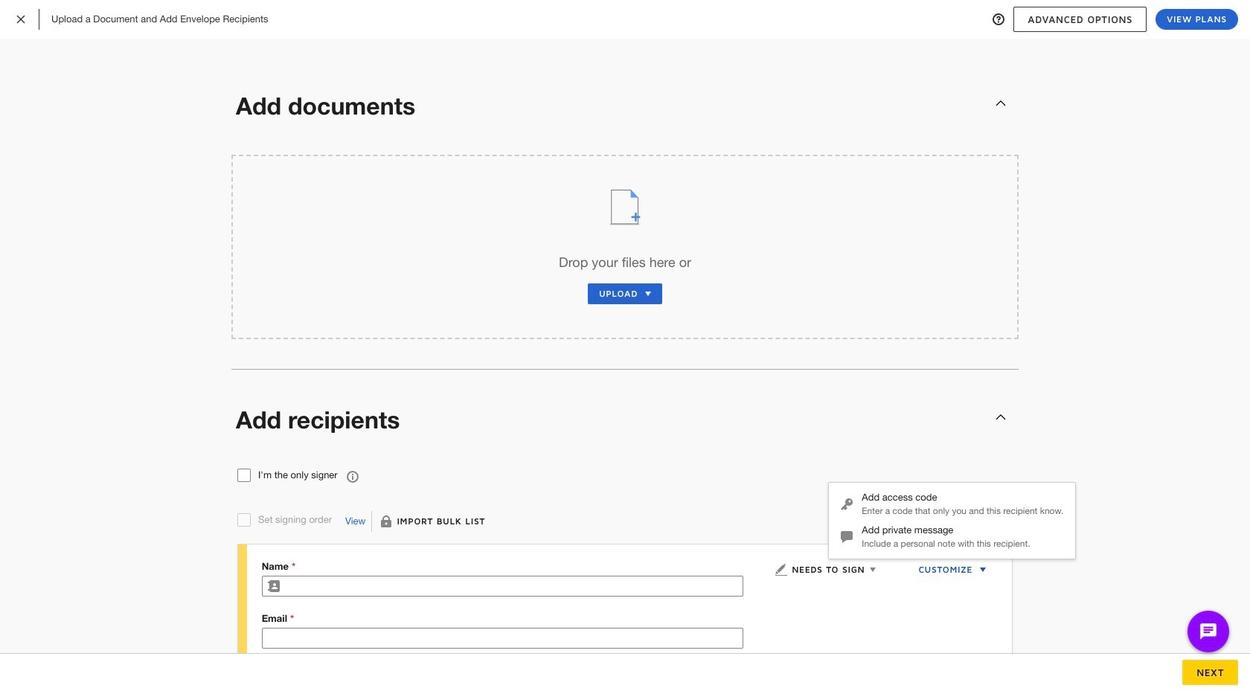 Task type: locate. For each thing, give the bounding box(es) containing it.
None text field
[[285, 577, 743, 596], [263, 629, 743, 649], [285, 577, 743, 596], [263, 629, 743, 649]]

recipient action options, group 1 menu
[[830, 488, 1076, 554]]



Task type: vqa. For each thing, say whether or not it's contained in the screenshot.
Recipient action options, group 1 menu
yes



